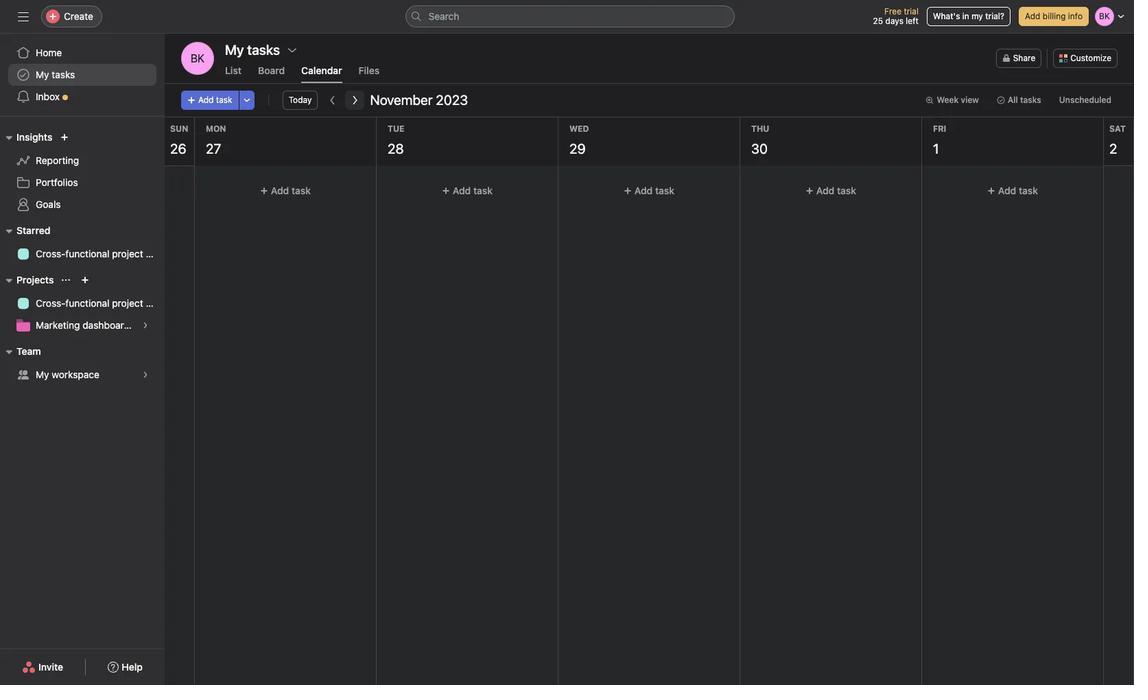 Task type: describe. For each thing, give the bounding box(es) containing it.
previous week image
[[328, 95, 339, 106]]

today
[[289, 95, 312, 105]]

29
[[570, 141, 586, 157]]

fri
[[934, 124, 947, 134]]

see details, marketing dashboards image
[[141, 321, 150, 330]]

tasks for all tasks
[[1021, 95, 1042, 105]]

inbox link
[[8, 86, 157, 108]]

my workspace link
[[8, 364, 157, 386]]

workspace
[[52, 369, 99, 380]]

unscheduled
[[1060, 95, 1112, 105]]

free
[[885, 6, 902, 16]]

team
[[16, 345, 41, 357]]

2023
[[436, 92, 468, 108]]

days
[[886, 16, 904, 26]]

more actions image
[[243, 96, 251, 104]]

november
[[370, 92, 433, 108]]

add billing info
[[1026, 11, 1083, 21]]

what's
[[934, 11, 961, 21]]

portfolios
[[36, 176, 78, 188]]

30
[[752, 141, 768, 157]]

mon 27
[[206, 124, 226, 157]]

home link
[[8, 42, 157, 64]]

cross-functional project plan inside projects element
[[36, 297, 165, 309]]

25
[[874, 16, 884, 26]]

insights element
[[0, 125, 165, 218]]

info
[[1069, 11, 1083, 21]]

inbox
[[36, 91, 60, 102]]

marketing dashboards link
[[8, 314, 157, 336]]

left
[[907, 16, 919, 26]]

search
[[429, 10, 460, 22]]

what's in my trial?
[[934, 11, 1005, 21]]

sun
[[170, 124, 188, 134]]

customize button
[[1054, 49, 1119, 68]]

team button
[[0, 343, 41, 360]]

insights
[[16, 131, 52, 143]]

all tasks button
[[991, 91, 1048, 110]]

2
[[1110, 141, 1118, 157]]

new project or portfolio image
[[81, 276, 90, 284]]

wed 29
[[570, 124, 590, 157]]

28
[[388, 141, 404, 157]]

see details, my workspace image
[[141, 371, 150, 379]]

board link
[[258, 65, 285, 83]]

functional for cross-functional project plan 'link' inside 'starred' element
[[65, 248, 110, 260]]

my for my workspace
[[36, 369, 49, 380]]

starred button
[[0, 222, 50, 239]]

wed
[[570, 124, 590, 134]]

my tasks
[[225, 42, 280, 58]]

trial?
[[986, 11, 1005, 21]]

projects element
[[0, 268, 165, 339]]

files
[[359, 65, 380, 76]]

sun 26
[[170, 124, 188, 157]]

cross- for cross-functional project plan 'link' inside 'starred' element
[[36, 248, 65, 260]]

add inside button
[[1026, 11, 1041, 21]]

help button
[[99, 655, 152, 680]]

2 project from the top
[[112, 297, 143, 309]]

thu
[[752, 124, 770, 134]]

november 2023
[[370, 92, 468, 108]]

add billing info button
[[1020, 7, 1090, 26]]

insights button
[[0, 129, 52, 146]]

26
[[170, 141, 187, 157]]

all
[[1009, 95, 1019, 105]]

my tasks
[[36, 69, 75, 80]]

project inside 'starred' element
[[112, 248, 143, 260]]

tue
[[388, 124, 405, 134]]

free trial 25 days left
[[874, 6, 919, 26]]

my tasks link
[[8, 64, 157, 86]]

show options image
[[287, 45, 298, 56]]

share
[[1014, 53, 1036, 63]]

list
[[225, 65, 242, 76]]

invite
[[38, 661, 63, 673]]

tue 28
[[388, 124, 405, 157]]

starred
[[16, 225, 50, 236]]

unscheduled button
[[1054, 91, 1119, 110]]

create
[[64, 10, 93, 22]]

27
[[206, 141, 221, 157]]

1
[[934, 141, 940, 157]]

in
[[963, 11, 970, 21]]

marketing dashboards
[[36, 319, 135, 331]]

today button
[[283, 91, 318, 110]]

help
[[122, 661, 143, 673]]



Task type: vqa. For each thing, say whether or not it's contained in the screenshot.


Task type: locate. For each thing, give the bounding box(es) containing it.
week
[[938, 95, 959, 105]]

invite button
[[13, 655, 72, 680]]

week view button
[[920, 91, 986, 110]]

mon
[[206, 124, 226, 134]]

dashboards
[[83, 319, 135, 331]]

cross- inside 'starred' element
[[36, 248, 65, 260]]

my workspace
[[36, 369, 99, 380]]

functional inside 'starred' element
[[65, 248, 110, 260]]

cross- down starred
[[36, 248, 65, 260]]

my up inbox at top left
[[36, 69, 49, 80]]

share button
[[997, 49, 1042, 68]]

calendar link
[[302, 65, 342, 83]]

2 cross-functional project plan from the top
[[36, 297, 165, 309]]

task
[[216, 95, 233, 105], [292, 185, 311, 196], [474, 185, 493, 196], [656, 185, 675, 196], [838, 185, 857, 196], [1020, 185, 1039, 196]]

my
[[36, 69, 49, 80], [36, 369, 49, 380]]

0 vertical spatial project
[[112, 248, 143, 260]]

sat 2
[[1110, 124, 1127, 157]]

project down goals link
[[112, 248, 143, 260]]

bk button
[[181, 42, 214, 75]]

tasks right all
[[1021, 95, 1042, 105]]

create button
[[41, 5, 102, 27]]

2 cross-functional project plan link from the top
[[8, 293, 165, 314]]

global element
[[0, 34, 165, 116]]

search list box
[[405, 5, 735, 27]]

1 horizontal spatial tasks
[[1021, 95, 1042, 105]]

bk
[[191, 52, 205, 65]]

hide sidebar image
[[18, 11, 29, 22]]

cross-functional project plan link inside projects element
[[8, 293, 165, 314]]

projects button
[[0, 272, 54, 288]]

board
[[258, 65, 285, 76]]

1 vertical spatial cross-functional project plan
[[36, 297, 165, 309]]

tasks inside the global element
[[52, 69, 75, 80]]

portfolios link
[[8, 172, 157, 194]]

my inside the teams element
[[36, 369, 49, 380]]

home
[[36, 47, 62, 58]]

cross- up marketing
[[36, 297, 65, 309]]

functional
[[65, 248, 110, 260], [65, 297, 110, 309]]

new image
[[61, 133, 69, 141]]

starred element
[[0, 218, 165, 268]]

billing
[[1044, 11, 1067, 21]]

week view
[[938, 95, 980, 105]]

teams element
[[0, 339, 165, 389]]

tasks down home
[[52, 69, 75, 80]]

tasks
[[52, 69, 75, 80], [1021, 95, 1042, 105]]

cross- inside projects element
[[36, 297, 65, 309]]

functional for cross-functional project plan 'link' within projects element
[[65, 297, 110, 309]]

1 cross- from the top
[[36, 248, 65, 260]]

my down team
[[36, 369, 49, 380]]

reporting link
[[8, 150, 157, 172]]

tasks for my tasks
[[52, 69, 75, 80]]

my inside the global element
[[36, 69, 49, 80]]

plan inside 'starred' element
[[146, 248, 165, 260]]

tasks inside dropdown button
[[1021, 95, 1042, 105]]

my
[[972, 11, 984, 21]]

functional inside projects element
[[65, 297, 110, 309]]

1 project from the top
[[112, 248, 143, 260]]

1 vertical spatial my
[[36, 369, 49, 380]]

cross-functional project plan link up new project or portfolio image
[[8, 243, 165, 265]]

2 cross- from the top
[[36, 297, 65, 309]]

show options, current sort, top image
[[62, 276, 70, 284]]

1 vertical spatial plan
[[146, 297, 165, 309]]

cross-functional project plan up dashboards
[[36, 297, 165, 309]]

0 vertical spatial my
[[36, 69, 49, 80]]

1 my from the top
[[36, 69, 49, 80]]

functional up new project or portfolio image
[[65, 248, 110, 260]]

cross-functional project plan link up marketing dashboards at top left
[[8, 293, 165, 314]]

cross-functional project plan link
[[8, 243, 165, 265], [8, 293, 165, 314]]

project up see details, marketing dashboards icon
[[112, 297, 143, 309]]

cross-functional project plan link inside 'starred' element
[[8, 243, 165, 265]]

0 horizontal spatial tasks
[[52, 69, 75, 80]]

what's in my trial? button
[[928, 7, 1011, 26]]

1 cross-functional project plan link from the top
[[8, 243, 165, 265]]

fri 1
[[934, 124, 947, 157]]

0 vertical spatial tasks
[[52, 69, 75, 80]]

thu 30
[[752, 124, 770, 157]]

1 vertical spatial project
[[112, 297, 143, 309]]

1 vertical spatial functional
[[65, 297, 110, 309]]

project
[[112, 248, 143, 260], [112, 297, 143, 309]]

0 vertical spatial cross-
[[36, 248, 65, 260]]

customize
[[1071, 53, 1112, 63]]

calendar
[[302, 65, 342, 76]]

1 vertical spatial cross-
[[36, 297, 65, 309]]

view
[[962, 95, 980, 105]]

add task button
[[181, 91, 239, 110], [200, 179, 371, 203], [382, 179, 553, 203], [564, 179, 735, 203], [746, 179, 917, 203], [928, 179, 1099, 203]]

next week image
[[350, 95, 361, 106]]

add
[[1026, 11, 1041, 21], [198, 95, 214, 105], [271, 185, 289, 196], [453, 185, 471, 196], [635, 185, 653, 196], [817, 185, 835, 196], [999, 185, 1017, 196]]

1 vertical spatial tasks
[[1021, 95, 1042, 105]]

2 plan from the top
[[146, 297, 165, 309]]

plan
[[146, 248, 165, 260], [146, 297, 165, 309]]

cross-functional project plan inside 'starred' element
[[36, 248, 165, 260]]

projects
[[16, 274, 54, 286]]

2 my from the top
[[36, 369, 49, 380]]

0 vertical spatial functional
[[65, 248, 110, 260]]

1 plan from the top
[[146, 248, 165, 260]]

trial
[[905, 6, 919, 16]]

1 vertical spatial cross-functional project plan link
[[8, 293, 165, 314]]

marketing
[[36, 319, 80, 331]]

plan inside projects element
[[146, 297, 165, 309]]

1 cross-functional project plan from the top
[[36, 248, 165, 260]]

add task
[[198, 95, 233, 105], [271, 185, 311, 196], [453, 185, 493, 196], [635, 185, 675, 196], [817, 185, 857, 196], [999, 185, 1039, 196]]

goals
[[36, 198, 61, 210]]

files link
[[359, 65, 380, 83]]

functional up marketing dashboards at top left
[[65, 297, 110, 309]]

2 functional from the top
[[65, 297, 110, 309]]

goals link
[[8, 194, 157, 216]]

cross-
[[36, 248, 65, 260], [36, 297, 65, 309]]

reporting
[[36, 154, 79, 166]]

my for my tasks
[[36, 69, 49, 80]]

0 vertical spatial plan
[[146, 248, 165, 260]]

search button
[[405, 5, 735, 27]]

all tasks
[[1009, 95, 1042, 105]]

0 vertical spatial cross-functional project plan link
[[8, 243, 165, 265]]

sat
[[1110, 124, 1127, 134]]

list link
[[225, 65, 242, 83]]

cross- for cross-functional project plan 'link' within projects element
[[36, 297, 65, 309]]

cross-functional project plan up new project or portfolio image
[[36, 248, 165, 260]]

0 vertical spatial cross-functional project plan
[[36, 248, 165, 260]]

1 functional from the top
[[65, 248, 110, 260]]



